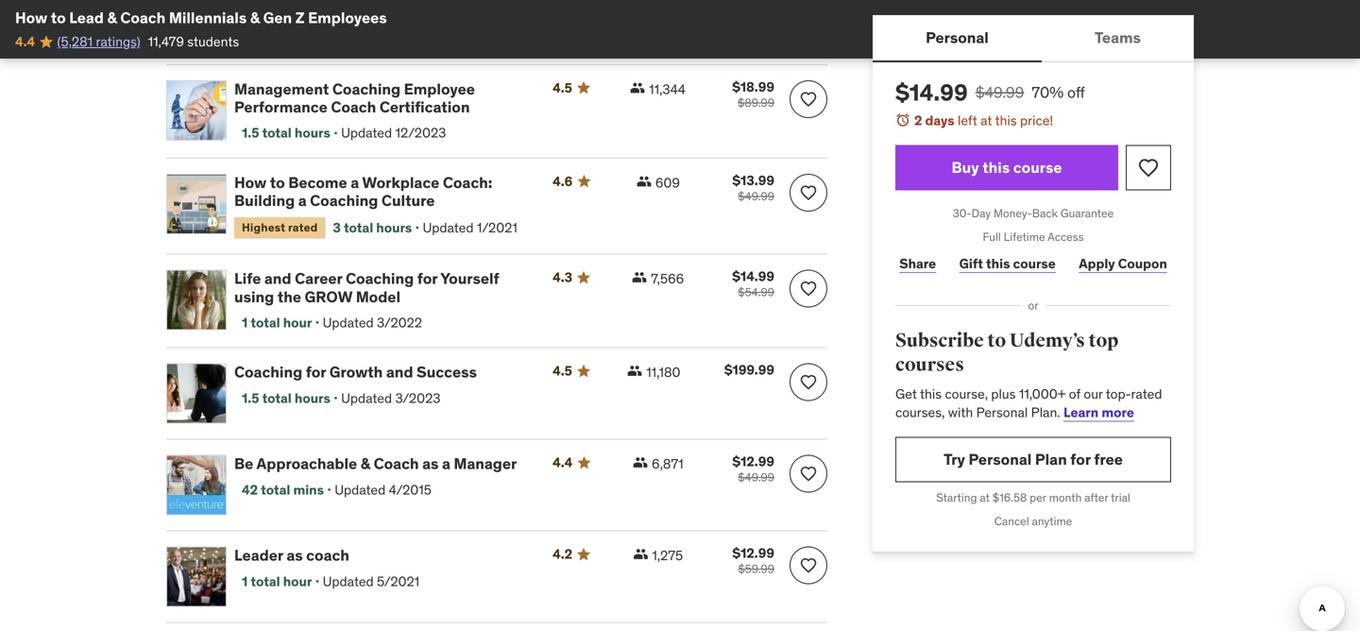 Task type: describe. For each thing, give the bounding box(es) containing it.
employees inside management coaching: coaching employees for high performance
[[234, 4, 313, 23]]

$14.99 $49.99 70% off
[[896, 78, 1085, 107]]

and inside 'life and career coaching for yourself using the grow model'
[[264, 269, 291, 288]]

the
[[278, 287, 301, 306]]

how to lead & coach millennials & gen z employees
[[15, 8, 387, 27]]

free
[[1094, 450, 1123, 469]]

(5,281
[[57, 33, 93, 50]]

learn
[[1064, 404, 1099, 421]]

lifetime
[[1004, 229, 1045, 244]]

coach for performance
[[331, 97, 376, 117]]

access
[[1048, 229, 1084, 244]]

hour for as
[[283, 573, 312, 590]]

$49.99 for $14.99
[[976, 83, 1024, 102]]

xsmall image for how to become a workplace coach: building a coaching culture
[[637, 174, 652, 189]]

back
[[1032, 206, 1058, 221]]

coaching inside management coaching employee performance coach certification
[[332, 79, 401, 99]]

apply
[[1079, 255, 1115, 272]]

xsmall image for management coaching employee performance coach certification
[[630, 80, 645, 95]]

updated for and
[[341, 389, 392, 406]]

coaching inside 'life and career coaching for yourself using the grow model'
[[346, 269, 414, 288]]

4.6
[[553, 173, 573, 190]]

30-day money-back guarantee full lifetime access
[[953, 206, 1114, 244]]

0 horizontal spatial as
[[287, 546, 303, 565]]

how to become a workplace coach: building a coaching culture link
[[234, 173, 530, 210]]

1 vertical spatial and
[[386, 362, 413, 382]]

$18.99
[[732, 78, 775, 95]]

of
[[1069, 385, 1081, 402]]

rated inside get this course, plus 11,000+ of our top-rated courses, with personal plan.
[[1131, 385, 1162, 402]]

udemy's
[[1010, 329, 1085, 352]]

1 horizontal spatial a
[[351, 173, 359, 192]]

plan
[[1035, 450, 1067, 469]]

buy this course button
[[896, 145, 1119, 190]]

try personal plan for free
[[944, 450, 1123, 469]]

try
[[944, 450, 965, 469]]

learn more
[[1064, 404, 1134, 421]]

top-
[[1106, 385, 1131, 402]]

1 total hour for as
[[242, 573, 312, 590]]

total right 3
[[344, 219, 373, 236]]

0 horizontal spatial rated
[[288, 220, 318, 235]]

course for buy this course
[[1013, 158, 1062, 177]]

coaching inside how to become a workplace coach: building a coaching culture
[[310, 191, 378, 210]]

1.5 total hours for management
[[242, 124, 330, 141]]

building
[[234, 191, 295, 210]]

cancel
[[995, 514, 1029, 528]]

grow
[[305, 287, 353, 306]]

1 vertical spatial hours
[[376, 219, 412, 236]]

for left 'growth'
[[306, 362, 326, 382]]

teams
[[1095, 28, 1141, 47]]

per
[[1030, 490, 1047, 505]]

coaching down using
[[234, 362, 302, 382]]

total for coaching
[[262, 124, 292, 141]]

1 for leader as coach
[[242, 573, 248, 590]]

this left price!
[[995, 112, 1017, 129]]

11,479 students
[[148, 33, 239, 50]]

coach for &
[[120, 8, 166, 27]]

performance inside management coaching employee performance coach certification
[[234, 97, 328, 117]]

this for buy
[[983, 158, 1010, 177]]

2
[[914, 112, 922, 129]]

$16.58
[[993, 490, 1027, 505]]

gift this course
[[960, 255, 1056, 272]]

total for approachable
[[261, 481, 290, 498]]

30-
[[953, 206, 972, 221]]

guarantee
[[1061, 206, 1114, 221]]

gift this course link
[[955, 245, 1060, 283]]

approachable
[[257, 454, 357, 473]]

using
[[234, 287, 274, 306]]

be
[[234, 454, 253, 473]]

left
[[958, 112, 978, 129]]

money-
[[994, 206, 1032, 221]]

management coaching: coaching employees for high performance
[[234, 0, 476, 23]]

success
[[417, 362, 477, 382]]

$14.99 for $14.99 $54.99
[[732, 268, 775, 285]]

$54.99
[[738, 285, 775, 300]]

updated 3/2023
[[341, 389, 441, 406]]

for inside management coaching: coaching employees for high performance
[[317, 4, 337, 23]]

with
[[948, 404, 973, 421]]

model
[[356, 287, 401, 306]]

days
[[925, 112, 955, 129]]

0 horizontal spatial &
[[107, 8, 117, 27]]

coach
[[306, 546, 349, 565]]

subscribe
[[896, 329, 984, 352]]

hours for performance
[[295, 124, 330, 141]]

personal inside button
[[926, 28, 989, 47]]

millennials
[[169, 8, 247, 27]]

top
[[1089, 329, 1119, 352]]

teams button
[[1042, 15, 1194, 60]]

starting
[[936, 490, 977, 505]]

$14.99 $54.99
[[732, 268, 775, 300]]

coaching:
[[332, 0, 405, 5]]

at inside starting at $16.58 per month after trial cancel anytime
[[980, 490, 990, 505]]

get this course, plus 11,000+ of our top-rated courses, with personal plan.
[[896, 385, 1162, 421]]

for left free
[[1071, 450, 1091, 469]]

updated for coach
[[335, 481, 386, 498]]

plus
[[991, 385, 1016, 402]]

be approachable & coach as a manager
[[234, 454, 517, 473]]

leader
[[234, 546, 283, 565]]

0 vertical spatial at
[[981, 112, 992, 129]]

42
[[242, 481, 258, 498]]

1 total hour for and
[[242, 314, 312, 331]]

5/2021
[[377, 573, 420, 590]]

11,344
[[649, 81, 686, 98]]

buy
[[952, 158, 979, 177]]

12/2023
[[395, 124, 446, 141]]

this for gift
[[986, 255, 1010, 272]]

performance inside management coaching: coaching employees for high performance
[[378, 4, 471, 23]]

updated for performance
[[341, 124, 392, 141]]

2 horizontal spatial a
[[442, 454, 450, 473]]

management coaching: coaching employees for high performance link
[[234, 0, 530, 23]]

$13.99 $49.99
[[732, 172, 775, 203]]

coupon
[[1118, 255, 1167, 272]]

hours for and
[[295, 389, 330, 406]]

be approachable & coach as a manager link
[[234, 454, 530, 473]]

ratings)
[[96, 33, 140, 50]]

highest
[[242, 220, 285, 235]]

updated 12/2023
[[341, 124, 446, 141]]

more
[[1102, 404, 1134, 421]]

trial
[[1111, 490, 1131, 505]]

course for gift this course
[[1013, 255, 1056, 272]]

management for performance
[[234, 79, 329, 99]]

life
[[234, 269, 261, 288]]

$12.99 for leader as coach
[[733, 545, 775, 562]]

employees down coaching:
[[308, 8, 387, 27]]

609
[[655, 174, 680, 191]]

off
[[1068, 83, 1085, 102]]

updated 1/2021
[[423, 219, 518, 236]]

become
[[288, 173, 347, 192]]



Task type: vqa. For each thing, say whether or not it's contained in the screenshot.


Task type: locate. For each thing, give the bounding box(es) containing it.
coach inside management coaching employee performance coach certification
[[331, 97, 376, 117]]

3/2022
[[377, 314, 422, 331]]

coach up updated 12/2023
[[331, 97, 376, 117]]

$49.99 inside the $14.99 $49.99 70% off
[[976, 83, 1024, 102]]

1 horizontal spatial to
[[270, 173, 285, 192]]

2 1.5 total hours from the top
[[242, 389, 330, 406]]

to left udemy's
[[988, 329, 1006, 352]]

2 vertical spatial xsmall image
[[633, 455, 648, 470]]

0 vertical spatial $49.99
[[976, 83, 1024, 102]]

4.4 right 'manager'
[[553, 454, 573, 471]]

$49.99 inside the '$13.99 $49.99'
[[738, 189, 775, 203]]

1 vertical spatial as
[[287, 546, 303, 565]]

&
[[107, 8, 117, 27], [250, 8, 260, 27], [361, 454, 370, 473]]

total up approachable
[[262, 389, 292, 406]]

hour down the
[[283, 314, 312, 331]]

total for and
[[251, 314, 280, 331]]

at left $16.58
[[980, 490, 990, 505]]

at right left
[[981, 112, 992, 129]]

0 vertical spatial 1.5
[[242, 124, 259, 141]]

hours up become
[[295, 124, 330, 141]]

to left lead
[[51, 8, 66, 27]]

1 vertical spatial how
[[234, 173, 267, 192]]

$199.99
[[724, 361, 775, 378]]

this up courses, at the right
[[920, 385, 942, 402]]

11,180
[[646, 364, 681, 381]]

$49.99 inside $12.99 $49.99
[[738, 470, 775, 485]]

how inside how to become a workplace coach: building a coaching culture
[[234, 173, 267, 192]]

for right z
[[317, 4, 337, 23]]

2 4.5 from the top
[[553, 362, 572, 379]]

2 horizontal spatial &
[[361, 454, 370, 473]]

rated left 3
[[288, 220, 318, 235]]

1 horizontal spatial &
[[250, 8, 260, 27]]

coaching up 3
[[310, 191, 378, 210]]

and up updated 3/2023
[[386, 362, 413, 382]]

coaching
[[408, 0, 476, 5], [332, 79, 401, 99], [310, 191, 378, 210], [346, 269, 414, 288], [234, 362, 302, 382]]

0 vertical spatial 1 total hour
[[242, 314, 312, 331]]

yourself
[[440, 269, 499, 288]]

wishlist image
[[1137, 156, 1160, 179], [799, 183, 818, 202], [799, 373, 818, 392], [799, 556, 818, 575]]

coach:
[[443, 173, 492, 192]]

management inside management coaching: coaching employees for high performance
[[234, 0, 329, 5]]

1 hour from the top
[[283, 314, 312, 331]]

xsmall image left the 11,180
[[627, 363, 643, 378]]

mins
[[293, 481, 324, 498]]

subscribe to udemy's top courses
[[896, 329, 1119, 377]]

2 wishlist image from the top
[[799, 279, 818, 298]]

coaching for growth and success
[[234, 362, 477, 382]]

total up become
[[262, 124, 292, 141]]

courses
[[896, 353, 964, 377]]

how to become a workplace coach: building a coaching culture
[[234, 173, 492, 210]]

(5,281 ratings)
[[57, 33, 140, 50]]

performance right the high
[[378, 4, 471, 23]]

0 vertical spatial performance
[[378, 4, 471, 23]]

coaching right coaching:
[[408, 0, 476, 5]]

$49.99 up 2 days left at this price! at the top of page
[[976, 83, 1024, 102]]

manager
[[454, 454, 517, 473]]

2 vertical spatial xsmall image
[[633, 547, 648, 562]]

4/2015
[[389, 481, 432, 498]]

1 horizontal spatial as
[[422, 454, 439, 473]]

3
[[333, 219, 341, 236]]

1.5 total hours
[[242, 124, 330, 141], [242, 389, 330, 406]]

xsmall image left 11,344
[[630, 80, 645, 95]]

month
[[1049, 490, 1082, 505]]

$59.99
[[738, 562, 775, 576]]

0 vertical spatial and
[[264, 269, 291, 288]]

total for as
[[251, 573, 280, 590]]

to for lead
[[51, 8, 66, 27]]

1 horizontal spatial how
[[234, 173, 267, 192]]

try personal plan for free link
[[896, 437, 1171, 482]]

$49.99 for $13.99
[[738, 189, 775, 203]]

wishlist image for life and career coaching for yourself using the grow model
[[799, 279, 818, 298]]

2 $12.99 from the top
[[733, 545, 775, 562]]

career
[[295, 269, 342, 288]]

0 vertical spatial rated
[[288, 220, 318, 235]]

2 days left at this price!
[[914, 112, 1053, 129]]

0 vertical spatial course
[[1013, 158, 1062, 177]]

2 1 total hour from the top
[[242, 573, 312, 590]]

this right 'gift'
[[986, 255, 1010, 272]]

1 management from the top
[[234, 0, 329, 5]]

courses,
[[896, 404, 945, 421]]

updated for coaching
[[323, 314, 374, 331]]

hour for and
[[283, 314, 312, 331]]

wishlist image for how to become a workplace coach: building a coaching culture
[[799, 183, 818, 202]]

coaching inside management coaching: coaching employees for high performance
[[408, 0, 476, 5]]

0 vertical spatial 1.5 total hours
[[242, 124, 330, 141]]

70%
[[1032, 83, 1064, 102]]

to for udemy's
[[988, 329, 1006, 352]]

$12.99 right 6,871
[[733, 453, 775, 470]]

1 vertical spatial 4.4
[[553, 454, 573, 471]]

1 vertical spatial $14.99
[[732, 268, 775, 285]]

xsmall image
[[632, 270, 647, 285], [627, 363, 643, 378], [633, 547, 648, 562]]

for left yourself
[[417, 269, 438, 288]]

xsmall image for success
[[627, 363, 643, 378]]

updated down grow
[[323, 314, 374, 331]]

0 vertical spatial 1
[[242, 314, 248, 331]]

to for become
[[270, 173, 285, 192]]

$12.99 $49.99
[[733, 453, 775, 485]]

total for for
[[262, 389, 292, 406]]

1.5 total hours up approachable
[[242, 389, 330, 406]]

wishlist image for be approachable & coach as a manager
[[799, 464, 818, 483]]

how up the highest
[[234, 173, 267, 192]]

1 vertical spatial 1
[[242, 573, 248, 590]]

2 vertical spatial to
[[988, 329, 1006, 352]]

0 horizontal spatial 4.4
[[15, 33, 35, 50]]

0 vertical spatial hour
[[283, 314, 312, 331]]

1 total hour down leader as coach
[[242, 573, 312, 590]]

management down gen
[[234, 79, 329, 99]]

1 down using
[[242, 314, 248, 331]]

1 vertical spatial xsmall image
[[627, 363, 643, 378]]

this inside button
[[983, 158, 1010, 177]]

7,566
[[651, 270, 684, 287]]

4.5 for coaching for growth and success
[[553, 362, 572, 379]]

1 vertical spatial $49.99
[[738, 189, 775, 203]]

a
[[351, 173, 359, 192], [298, 191, 307, 210], [442, 454, 450, 473]]

highest rated
[[242, 220, 318, 235]]

for inside 'life and career coaching for yourself using the grow model'
[[417, 269, 438, 288]]

2 vertical spatial $49.99
[[738, 470, 775, 485]]

1 vertical spatial $12.99
[[733, 545, 775, 562]]

$14.99 for $14.99 $49.99 70% off
[[896, 78, 968, 107]]

to inside how to become a workplace coach: building a coaching culture
[[270, 173, 285, 192]]

updated down coach
[[323, 573, 374, 590]]

$12.99 $59.99
[[733, 545, 775, 576]]

3 total hours
[[333, 219, 412, 236]]

course up back
[[1013, 158, 1062, 177]]

2 1 from the top
[[242, 573, 248, 590]]

3/2023
[[395, 389, 441, 406]]

a right become
[[351, 173, 359, 192]]

life and career coaching for yourself using the grow model link
[[234, 269, 530, 306]]

1.5 total hours for coaching
[[242, 389, 330, 406]]

4.5 up 4.6 at the top
[[553, 79, 572, 96]]

2 hour from the top
[[283, 573, 312, 590]]

0 vertical spatial wishlist image
[[799, 90, 818, 108]]

management up gen
[[234, 0, 329, 5]]

wishlist image
[[799, 90, 818, 108], [799, 279, 818, 298], [799, 464, 818, 483]]

1.5 for coaching for growth and success
[[242, 389, 259, 406]]

1 1.5 total hours from the top
[[242, 124, 330, 141]]

1 vertical spatial at
[[980, 490, 990, 505]]

$49.99 up $14.99 $54.99
[[738, 189, 775, 203]]

2 horizontal spatial to
[[988, 329, 1006, 352]]

1 down leader
[[242, 573, 248, 590]]

1 horizontal spatial performance
[[378, 4, 471, 23]]

0 vertical spatial $12.99
[[733, 453, 775, 470]]

1 vertical spatial management
[[234, 79, 329, 99]]

total down using
[[251, 314, 280, 331]]

and right life
[[264, 269, 291, 288]]

z
[[295, 8, 305, 27]]

$12.99 for be approachable & coach as a manager
[[733, 453, 775, 470]]

1 1.5 from the top
[[242, 124, 259, 141]]

2 vertical spatial wishlist image
[[799, 464, 818, 483]]

4.4
[[15, 33, 35, 50], [553, 454, 573, 471]]

4.5 down 4.3 in the left of the page
[[553, 362, 572, 379]]

1 vertical spatial coach
[[331, 97, 376, 117]]

xsmall image left the 609
[[637, 174, 652, 189]]

4.3
[[553, 269, 573, 286]]

1/2021
[[477, 219, 518, 236]]

1 vertical spatial to
[[270, 173, 285, 192]]

alarm image
[[896, 112, 911, 128]]

1 1 from the top
[[242, 314, 248, 331]]

management for employees
[[234, 0, 329, 5]]

& up updated 4/2015
[[361, 454, 370, 473]]

wishlist image for leader as coach
[[799, 556, 818, 575]]

2 management from the top
[[234, 79, 329, 99]]

xsmall image left 1,275
[[633, 547, 648, 562]]

course,
[[945, 385, 988, 402]]

a up highest rated
[[298, 191, 307, 210]]

1 total hour down the
[[242, 314, 312, 331]]

as up 4/2015
[[422, 454, 439, 473]]

$49.99 for $12.99
[[738, 470, 775, 485]]

1 vertical spatial personal
[[977, 404, 1028, 421]]

tab list
[[873, 15, 1194, 62]]

coach up updated 4/2015
[[374, 454, 419, 473]]

$12.99 down $12.99 $49.99
[[733, 545, 775, 562]]

plan.
[[1031, 404, 1061, 421]]

xsmall image left 6,871
[[633, 455, 648, 470]]

$14.99 up "days"
[[896, 78, 968, 107]]

xsmall image
[[630, 80, 645, 95], [637, 174, 652, 189], [633, 455, 648, 470]]

high
[[340, 4, 374, 23]]

4.5 for management coaching employee performance coach certification
[[553, 79, 572, 96]]

updated down culture
[[423, 219, 474, 236]]

0 vertical spatial hours
[[295, 124, 330, 141]]

tab list containing personal
[[873, 15, 1194, 62]]

coaching up updated 12/2023
[[332, 79, 401, 99]]

price!
[[1020, 112, 1053, 129]]

0 vertical spatial coach
[[120, 8, 166, 27]]

$13.99
[[732, 172, 775, 189]]

wishlist image for coaching for growth and success
[[799, 373, 818, 392]]

wishlist image for management coaching employee performance coach certification
[[799, 90, 818, 108]]

$18.99 $89.99
[[732, 78, 775, 110]]

1 for life and career coaching for yourself using the grow model
[[242, 314, 248, 331]]

workplace
[[362, 173, 440, 192]]

total down leader
[[251, 573, 280, 590]]

management inside management coaching employee performance coach certification
[[234, 79, 329, 99]]

0 horizontal spatial to
[[51, 8, 66, 27]]

personal down plus
[[977, 404, 1028, 421]]

how for how to lead & coach millennials & gen z employees
[[15, 8, 47, 27]]

personal up $16.58
[[969, 450, 1032, 469]]

1 wishlist image from the top
[[799, 90, 818, 108]]

3 wishlist image from the top
[[799, 464, 818, 483]]

& up ratings) on the left top of the page
[[107, 8, 117, 27]]

updated down the be approachable & coach as a manager
[[335, 481, 386, 498]]

hours down culture
[[376, 219, 412, 236]]

coaching up "updated 3/2022"
[[346, 269, 414, 288]]

rated up more
[[1131, 385, 1162, 402]]

1 vertical spatial 1.5
[[242, 389, 259, 406]]

as left coach
[[287, 546, 303, 565]]

wishlist image right $54.99
[[799, 279, 818, 298]]

2 1.5 from the top
[[242, 389, 259, 406]]

4.4 left the (5,281
[[15, 33, 35, 50]]

0 vertical spatial $14.99
[[896, 78, 968, 107]]

& left gen
[[250, 8, 260, 27]]

share button
[[896, 245, 940, 283]]

updated
[[341, 124, 392, 141], [423, 219, 474, 236], [323, 314, 374, 331], [341, 389, 392, 406], [335, 481, 386, 498], [323, 573, 374, 590]]

management coaching employee performance coach certification
[[234, 79, 475, 117]]

1 vertical spatial course
[[1013, 255, 1056, 272]]

personal up the $14.99 $49.99 70% off
[[926, 28, 989, 47]]

0 horizontal spatial $14.99
[[732, 268, 775, 285]]

0 vertical spatial 4.5
[[553, 79, 572, 96]]

performance up become
[[234, 97, 328, 117]]

life and career coaching for yourself using the grow model
[[234, 269, 499, 306]]

updated 3/2022
[[323, 314, 422, 331]]

1 vertical spatial rated
[[1131, 385, 1162, 402]]

xsmall image left 7,566
[[632, 270, 647, 285]]

1 vertical spatial xsmall image
[[637, 174, 652, 189]]

updated down 'growth'
[[341, 389, 392, 406]]

management
[[234, 0, 329, 5], [234, 79, 329, 99]]

1 course from the top
[[1013, 158, 1062, 177]]

1.5 up building
[[242, 124, 259, 141]]

1 horizontal spatial 4.4
[[553, 454, 573, 471]]

xsmall image for be approachable & coach as a manager
[[633, 455, 648, 470]]

xsmall image for for
[[632, 270, 647, 285]]

1,275
[[652, 547, 683, 564]]

1 vertical spatial 1 total hour
[[242, 573, 312, 590]]

apply coupon
[[1079, 255, 1167, 272]]

this right buy
[[983, 158, 1010, 177]]

1 vertical spatial performance
[[234, 97, 328, 117]]

1 vertical spatial wishlist image
[[799, 279, 818, 298]]

11,000+
[[1019, 385, 1066, 402]]

1 vertical spatial hour
[[283, 573, 312, 590]]

$49.99 up $12.99 $59.99 at the right of page
[[738, 470, 775, 485]]

day
[[972, 206, 991, 221]]

this inside get this course, plus 11,000+ of our top-rated courses, with personal plan.
[[920, 385, 942, 402]]

0 vertical spatial personal
[[926, 28, 989, 47]]

1 horizontal spatial and
[[386, 362, 413, 382]]

0 vertical spatial management
[[234, 0, 329, 5]]

students
[[187, 33, 239, 50]]

to left become
[[270, 173, 285, 192]]

this for get
[[920, 385, 942, 402]]

2 vertical spatial coach
[[374, 454, 419, 473]]

6,871
[[652, 455, 684, 472]]

a left 'manager'
[[442, 454, 450, 473]]

coach up 11,479
[[120, 8, 166, 27]]

1.5 total hours up become
[[242, 124, 330, 141]]

0 vertical spatial to
[[51, 8, 66, 27]]

to inside subscribe to udemy's top courses
[[988, 329, 1006, 352]]

0 vertical spatial how
[[15, 8, 47, 27]]

0 vertical spatial 4.4
[[15, 33, 35, 50]]

course inside button
[[1013, 158, 1062, 177]]

2 course from the top
[[1013, 255, 1056, 272]]

1.5 for management coaching employee performance coach certification
[[242, 124, 259, 141]]

0 vertical spatial as
[[422, 454, 439, 473]]

1.5 up be
[[242, 389, 259, 406]]

or
[[1028, 298, 1039, 313]]

1 horizontal spatial $14.99
[[896, 78, 968, 107]]

share
[[900, 255, 936, 272]]

employees up students
[[234, 4, 313, 23]]

wishlist image right $89.99
[[799, 90, 818, 108]]

full
[[983, 229, 1001, 244]]

$14.99 right 7,566
[[732, 268, 775, 285]]

1 $12.99 from the top
[[733, 453, 775, 470]]

0 horizontal spatial and
[[264, 269, 291, 288]]

leader as coach link
[[234, 546, 530, 565]]

wishlist image right $12.99 $49.99
[[799, 464, 818, 483]]

updated down management coaching employee performance coach certification
[[341, 124, 392, 141]]

1 1 total hour from the top
[[242, 314, 312, 331]]

how left lead
[[15, 8, 47, 27]]

hours down coaching for growth and success
[[295, 389, 330, 406]]

personal inside get this course, plus 11,000+ of our top-rated courses, with personal plan.
[[977, 404, 1028, 421]]

1 vertical spatial 4.5
[[553, 362, 572, 379]]

0 horizontal spatial a
[[298, 191, 307, 210]]

1 vertical spatial 1.5 total hours
[[242, 389, 330, 406]]

1 4.5 from the top
[[553, 79, 572, 96]]

at
[[981, 112, 992, 129], [980, 490, 990, 505]]

how for how to become a workplace coach: building a coaching culture
[[234, 173, 267, 192]]

$89.99
[[738, 95, 775, 110]]

course down lifetime
[[1013, 255, 1056, 272]]

0 horizontal spatial how
[[15, 8, 47, 27]]

4.2
[[553, 546, 573, 563]]

total right 42
[[261, 481, 290, 498]]

1
[[242, 314, 248, 331], [242, 573, 248, 590]]

2 vertical spatial hours
[[295, 389, 330, 406]]

0 vertical spatial xsmall image
[[630, 80, 645, 95]]

1 horizontal spatial rated
[[1131, 385, 1162, 402]]

0 horizontal spatial performance
[[234, 97, 328, 117]]

hour down leader as coach
[[283, 573, 312, 590]]

anytime
[[1032, 514, 1072, 528]]

hours
[[295, 124, 330, 141], [376, 219, 412, 236], [295, 389, 330, 406]]

2 vertical spatial personal
[[969, 450, 1032, 469]]

0 vertical spatial xsmall image
[[632, 270, 647, 285]]

total
[[262, 124, 292, 141], [344, 219, 373, 236], [251, 314, 280, 331], [262, 389, 292, 406], [261, 481, 290, 498], [251, 573, 280, 590]]

1 total hour
[[242, 314, 312, 331], [242, 573, 312, 590]]



